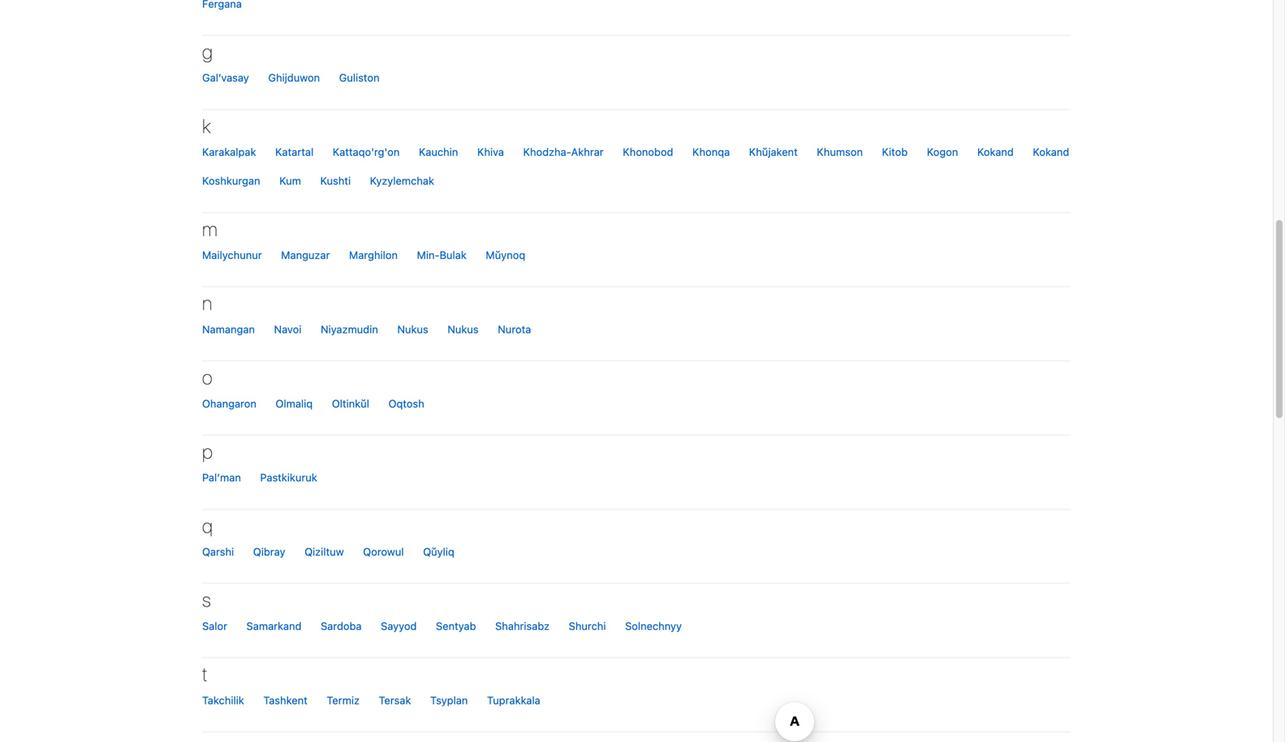 Task type: locate. For each thing, give the bounding box(es) containing it.
nukus right "niyazmudin"
[[398, 323, 429, 335]]

1 horizontal spatial kokand
[[1034, 146, 1070, 158]]

2 kokand link from the left
[[1025, 138, 1078, 167]]

marghilon link
[[341, 241, 406, 270]]

min-
[[417, 249, 440, 261]]

tsyplan link
[[422, 686, 476, 715]]

salor
[[202, 620, 227, 632]]

karakalpak link
[[194, 138, 264, 167]]

nukus
[[398, 323, 429, 335], [448, 323, 479, 335]]

khodzha-
[[524, 146, 572, 158]]

tersak
[[379, 695, 411, 707]]

1 nukus link from the left
[[389, 315, 437, 344]]

nukus link
[[389, 315, 437, 344], [440, 315, 487, 344]]

solnechnyy
[[626, 620, 682, 632]]

kogon link
[[919, 138, 967, 167]]

min-bulak
[[417, 249, 467, 261]]

1 horizontal spatial nukus
[[448, 323, 479, 335]]

qiziltuw link
[[297, 538, 352, 567]]

kum link
[[271, 167, 309, 196]]

0 horizontal spatial kokand
[[978, 146, 1014, 158]]

qiziltuw
[[305, 546, 344, 558]]

0 horizontal spatial nukus
[[398, 323, 429, 335]]

marghilon
[[349, 249, 398, 261]]

q
[[202, 515, 213, 537]]

tersak link
[[371, 686, 419, 715]]

1 nukus from the left
[[398, 323, 429, 335]]

namangan link
[[194, 315, 263, 344]]

koshkurgan
[[202, 175, 260, 187]]

khŭjakent
[[750, 146, 798, 158]]

nukus link left nurota link
[[440, 315, 487, 344]]

pastkikuruk
[[260, 472, 317, 484]]

ohangaron link
[[194, 389, 265, 418]]

tashkent link
[[255, 686, 316, 715]]

qarshi link
[[194, 538, 242, 567]]

mailychunur link
[[194, 241, 270, 270]]

tsyplan
[[431, 695, 468, 707]]

qŭyliq
[[423, 546, 455, 558]]

niyazmudin
[[321, 323, 378, 335]]

kokand
[[978, 146, 1014, 158], [1034, 146, 1070, 158]]

p
[[202, 440, 213, 463]]

navoi link
[[266, 315, 310, 344]]

katartal link
[[267, 138, 322, 167]]

navoi
[[274, 323, 302, 335]]

khiva link
[[469, 138, 513, 167]]

nurota
[[498, 323, 532, 335]]

khonqa link
[[685, 138, 739, 167]]

ohangaron
[[202, 398, 257, 410]]

qŭyliq link
[[415, 538, 463, 567]]

min-bulak link
[[409, 241, 475, 270]]

oltinkŭl link
[[324, 389, 378, 418]]

nukus left nurota
[[448, 323, 479, 335]]

mailychunur
[[202, 249, 262, 261]]

tashkent
[[264, 695, 308, 707]]

manguzar link
[[273, 241, 338, 270]]

niyazmudin link
[[313, 315, 387, 344]]

nukus link right the niyazmudin link
[[389, 315, 437, 344]]

0 horizontal spatial kokand link
[[970, 138, 1023, 167]]

kitob link
[[874, 138, 916, 167]]

kokand link
[[970, 138, 1023, 167], [1025, 138, 1078, 167]]

shahrisabz link
[[487, 612, 558, 641]]

1 horizontal spatial kokand link
[[1025, 138, 1078, 167]]

kushti
[[320, 175, 351, 187]]

khiva
[[478, 146, 504, 158]]

khŭjakent link
[[741, 138, 806, 167]]

1 horizontal spatial nukus link
[[440, 315, 487, 344]]

kattaqo'rg'on
[[333, 146, 400, 158]]

sentyab
[[436, 620, 476, 632]]

khonobod
[[623, 146, 674, 158]]

samarkand
[[247, 620, 302, 632]]

oqtosh
[[389, 398, 425, 410]]

0 horizontal spatial nukus link
[[389, 315, 437, 344]]

manguzar
[[281, 249, 330, 261]]

qarshi
[[202, 546, 234, 558]]

k
[[202, 114, 211, 137]]

kushti link
[[312, 167, 359, 196]]

guliston link
[[331, 64, 388, 92]]

khodzha-akhrar link
[[515, 138, 612, 167]]

2 nukus from the left
[[448, 323, 479, 335]]

s
[[202, 589, 211, 612]]

t
[[202, 663, 208, 686]]

takchilik
[[202, 695, 244, 707]]



Task type: describe. For each thing, give the bounding box(es) containing it.
galʼvasay
[[202, 72, 249, 84]]

qibray link
[[245, 538, 294, 567]]

ghijduwon link
[[260, 64, 328, 92]]

termiz link
[[319, 686, 368, 715]]

khonobod link
[[615, 138, 682, 167]]

2 nukus link from the left
[[440, 315, 487, 344]]

galʼvasay link
[[194, 64, 257, 92]]

olmaliq link
[[268, 389, 321, 418]]

2 kokand from the left
[[1034, 146, 1070, 158]]

n
[[202, 292, 212, 315]]

qibray
[[253, 546, 286, 558]]

bulak
[[440, 249, 467, 261]]

sayyod
[[381, 620, 417, 632]]

olmaliq
[[276, 398, 313, 410]]

oqtosh link
[[381, 389, 433, 418]]

samarkand link
[[239, 612, 310, 641]]

sentyab link
[[428, 612, 485, 641]]

tuprakkala
[[487, 695, 541, 707]]

khonqa
[[693, 146, 730, 158]]

shahrisabz
[[496, 620, 550, 632]]

kogon
[[928, 146, 959, 158]]

shurchi
[[569, 620, 606, 632]]

sardoba link
[[313, 612, 370, 641]]

termiz
[[327, 695, 360, 707]]

mŭynoq link
[[478, 241, 534, 270]]

kum
[[280, 175, 301, 187]]

m
[[202, 218, 218, 240]]

solnechnyy link
[[617, 612, 690, 641]]

o
[[202, 366, 213, 389]]

kyzylemchak link
[[362, 167, 443, 196]]

takchilik link
[[194, 686, 253, 715]]

khumson
[[817, 146, 863, 158]]

kattaqo'rg'on link
[[325, 138, 408, 167]]

palʼman link
[[194, 464, 249, 493]]

palʼman
[[202, 472, 241, 484]]

qorowul link
[[355, 538, 412, 567]]

g
[[202, 40, 213, 63]]

qorowul
[[363, 546, 404, 558]]

kauchin link
[[411, 138, 467, 167]]

guliston
[[339, 72, 380, 84]]

khumson link
[[809, 138, 872, 167]]

kitob
[[883, 146, 908, 158]]

koshkurgan link
[[194, 167, 269, 196]]

kyzylemchak
[[370, 175, 435, 187]]

1 kokand link from the left
[[970, 138, 1023, 167]]

pastkikuruk link
[[252, 464, 326, 493]]

tuprakkala link
[[479, 686, 549, 715]]

ghijduwon
[[268, 72, 320, 84]]

oltinkŭl
[[332, 398, 370, 410]]

mŭynoq
[[486, 249, 526, 261]]

sayyod link
[[373, 612, 425, 641]]

salor link
[[194, 612, 236, 641]]

kauchin
[[419, 146, 458, 158]]

sardoba
[[321, 620, 362, 632]]

namangan
[[202, 323, 255, 335]]

1 kokand from the left
[[978, 146, 1014, 158]]

katartal
[[275, 146, 314, 158]]

shurchi link
[[561, 612, 614, 641]]

khodzha-akhrar
[[524, 146, 604, 158]]



Task type: vqa. For each thing, say whether or not it's contained in the screenshot.
Tuprakkala
yes



